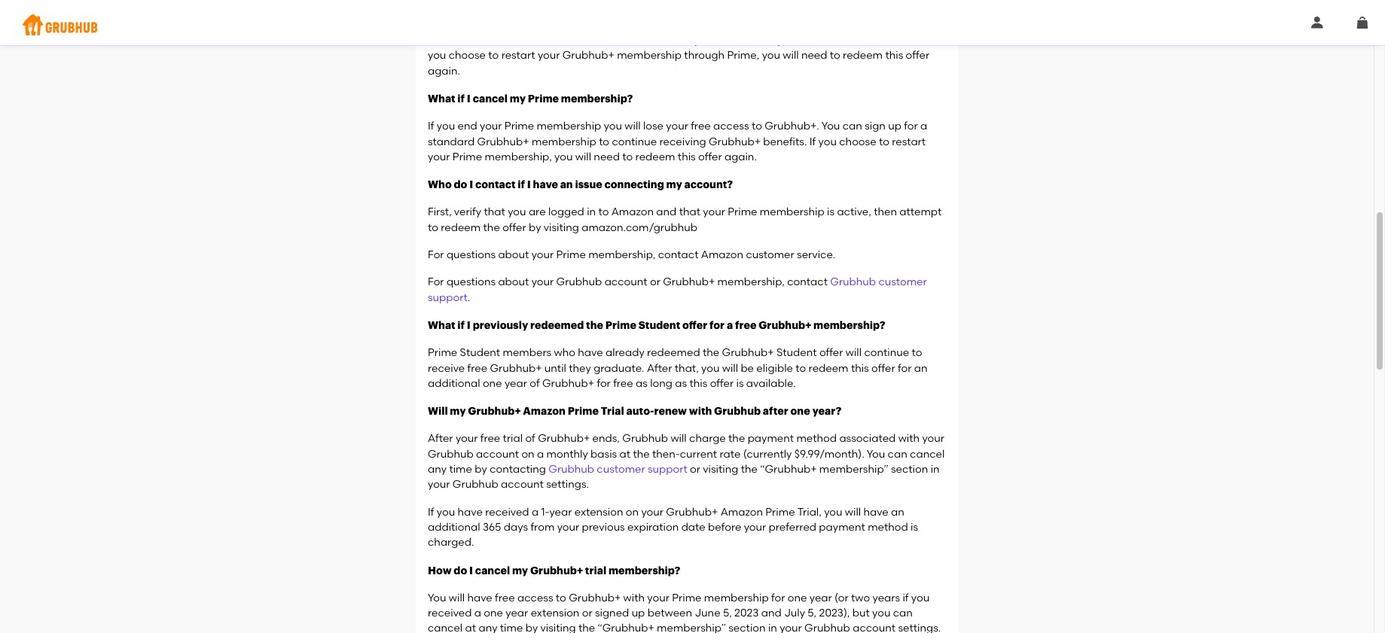Task type: locate. For each thing, give the bounding box(es) containing it.
in inside first, verify that you are logged in to amazon and that your prime membership is active, then attempt to redeem the offer by visiting amazon.com/grubhub
[[587, 206, 596, 219]]

days
[[504, 521, 528, 534]]

do for who
[[454, 179, 467, 190]]

1 vertical spatial and
[[656, 206, 677, 219]]

1 do from the top
[[454, 179, 467, 190]]

1 additional from the top
[[428, 377, 480, 390]]

for for for questions about your prime membership, contact amazon customer service.
[[428, 249, 444, 261]]

2 about from the top
[[498, 276, 529, 289]]

2 do from the top
[[454, 565, 467, 576]]

if inside if you have received a 1-year extension on your grubhub+ amazon prime trial, you will have an additional 365 days from your previous expiration date before your preferred payment method is charged.
[[428, 506, 434, 519]]

you
[[428, 49, 446, 62], [762, 49, 780, 62], [437, 120, 455, 133], [604, 120, 622, 133], [819, 135, 837, 148], [554, 151, 573, 163], [508, 206, 526, 219], [701, 362, 720, 375], [437, 506, 455, 519], [824, 506, 843, 519], [911, 592, 930, 605], [872, 607, 891, 620]]

1 horizontal spatial any
[[479, 623, 498, 634]]

this up sign
[[885, 49, 903, 62]]

1 horizontal spatial "grubhub+
[[760, 463, 817, 476]]

graduate.
[[594, 362, 644, 375]]

continue
[[612, 135, 657, 148], [864, 347, 909, 360]]

grubhub inside the you will have free access to grubhub+ with your prime membership for one year (or two years if you received a one year extension or signed up between june 5, 2023 and july 5, 2023), but you can cancel at any time by visiting the "grubhub+ membership" section in your grubhub account setting
[[805, 623, 850, 634]]

1 vertical spatial visiting
[[703, 463, 738, 476]]

up inside if you end your prime membership you will lose your free access to grubhub+. you can sign up for a standard grubhub+ membership to continue receiving grubhub+ benefits. if you choose to restart your prime membership, you will need to redeem this offer again.
[[888, 120, 902, 133]]

customer left the service.
[[746, 249, 794, 261]]

0 horizontal spatial benefits.
[[763, 135, 807, 148]]

1 horizontal spatial up
[[888, 120, 902, 133]]

year down members
[[505, 377, 527, 390]]

trial up contacting
[[503, 433, 523, 446]]

2 questions from the top
[[447, 276, 496, 289]]

you
[[822, 120, 840, 133], [867, 448, 885, 461], [428, 592, 446, 605]]

of up contacting
[[525, 433, 535, 446]]

0 vertical spatial grubhub customer support link
[[428, 276, 927, 304]]

after up long
[[647, 362, 672, 375]]

again. up account?
[[725, 151, 757, 163]]

any inside after your free  trial of grubhub+ ends, grubhub will charge the payment method associated with your grubhub account on a monthly basis at the then-current rate (currently $9.99/month). you can cancel any time by contacting
[[428, 463, 447, 476]]

cancel inside after your free  trial of grubhub+ ends, grubhub will charge the payment method associated with your grubhub account on a monthly basis at the then-current rate (currently $9.99/month). you can cancel any time by contacting
[[910, 448, 945, 461]]

linked
[[458, 34, 491, 47]]

0 vertical spatial support
[[428, 291, 468, 304]]

2 vertical spatial you
[[428, 592, 446, 605]]

0 vertical spatial method
[[797, 433, 837, 446]]

free up 'receiving' on the top of page
[[691, 120, 711, 133]]

one inside prime student members who have already redeemed the grubhub+ student offer will continue to receive free grubhub+ until they graduate. after that, you will be eligible to redeem this offer for an additional one year of grubhub+ for free as long as this offer is available.
[[483, 377, 502, 390]]

1 vertical spatial method
[[868, 521, 908, 534]]

your inside or visiting the "grubhub+ membership" section in your grubhub account settings.
[[428, 479, 450, 491]]

cancel inside the you will have free access to grubhub+ with your prime membership for one year (or two years if you received a one year extension or signed up between june 5, 2023 and july 5, 2023), but you can cancel at any time by visiting the "grubhub+ membership" section in your grubhub account setting
[[428, 623, 463, 634]]

membership
[[617, 49, 682, 62], [537, 120, 601, 133], [532, 135, 596, 148], [760, 206, 825, 219], [704, 592, 769, 605]]

visiting inside the you will have free access to grubhub+ with your prime membership for one year (or two years if you received a one year extension or signed up between june 5, 2023 and july 5, 2023), but you can cancel at any time by visiting the "grubhub+ membership" section in your grubhub account setting
[[540, 623, 576, 634]]

0 vertical spatial membership"
[[819, 463, 889, 476]]

a inside after your free  trial of grubhub+ ends, grubhub will charge the payment method associated with your grubhub account on a monthly basis at the then-current rate (currently $9.99/month). you can cancel any time by contacting
[[537, 448, 544, 461]]

grubhub+ inside after your free  trial of grubhub+ ends, grubhub will charge the payment method associated with your grubhub account on a monthly basis at the then-current rate (currently $9.99/month). you can cancel any time by contacting
[[538, 433, 590, 446]]

0 horizontal spatial again.
[[428, 65, 460, 77]]

0 vertical spatial for
[[428, 249, 444, 261]]

customer down basis
[[597, 463, 645, 476]]

with
[[689, 406, 712, 417], [898, 433, 920, 446], [623, 592, 645, 605]]

will
[[783, 49, 799, 62], [625, 120, 641, 133], [575, 151, 591, 163], [846, 347, 862, 360], [722, 362, 738, 375], [671, 433, 687, 446], [845, 506, 861, 519], [449, 592, 465, 605]]

time left contacting
[[449, 463, 472, 476]]

2 vertical spatial visiting
[[540, 623, 576, 634]]

method
[[797, 433, 837, 446], [868, 521, 908, 534]]

or
[[650, 276, 661, 289], [690, 463, 701, 476], [582, 607, 593, 620]]

0 vertical spatial restart
[[501, 49, 535, 62]]

grubhub customer support for grubhub
[[549, 463, 688, 476]]

1 vertical spatial continue
[[864, 347, 909, 360]]

are left logged
[[529, 206, 546, 219]]

at inside after your free  trial of grubhub+ ends, grubhub will charge the payment method associated with your grubhub account on a monthly basis at the then-current rate (currently $9.99/month). you can cancel any time by contacting
[[620, 448, 631, 461]]

grubhub customer support up what if i previously redeemed the prime student offer for a free grubhub+ membership?
[[428, 276, 927, 304]]

connecting
[[605, 179, 664, 190]]

any
[[428, 463, 447, 476], [479, 623, 498, 634]]

1 horizontal spatial again.
[[725, 151, 757, 163]]

members
[[503, 347, 552, 360]]

trial inside after your free  trial of grubhub+ ends, grubhub will charge the payment method associated with your grubhub account on a monthly basis at the then-current rate (currently $9.99/month). you can cancel any time by contacting
[[503, 433, 523, 446]]

time inside the you will have free access to grubhub+ with your prime membership for one year (or two years if you received a one year extension or signed up between june 5, 2023 and july 5, 2023), but you can cancel at any time by visiting the "grubhub+ membership" section in your grubhub account setting
[[500, 623, 523, 634]]

sign
[[865, 120, 886, 133]]

of down members
[[530, 377, 540, 390]]

end
[[458, 120, 477, 133]]

1 horizontal spatial continue
[[864, 347, 909, 360]]

if inside the you will have free access to grubhub+ with your prime membership for one year (or two years if you received a one year extension or signed up between june 5, 2023 and july 5, 2023), but you can cancel at any time by visiting the "grubhub+ membership" section in your grubhub account setting
[[903, 592, 909, 605]]

on up expiration
[[626, 506, 639, 519]]

0 vertical spatial any
[[428, 463, 447, 476]]

that,
[[675, 362, 699, 375]]

2 additional from the top
[[428, 521, 480, 534]]

prime inside the you will have free access to grubhub+ with your prime membership for one year (or two years if you received a one year extension or signed up between june 5, 2023 and july 5, 2023), but you can cancel at any time by visiting the "grubhub+ membership" section in your grubhub account setting
[[672, 592, 702, 605]]

1 vertical spatial contact
[[658, 249, 699, 261]]

"grubhub+ inside or visiting the "grubhub+ membership" section in your grubhub account settings.
[[760, 463, 817, 476]]

grubhub customer support
[[428, 276, 927, 304], [549, 463, 688, 476]]

redeem up year?
[[809, 362, 849, 375]]

you will have free access to grubhub+ with your prime membership for one year (or two years if you received a one year extension or signed up between june 5, 2023 and july 5, 2023), but you can cancel at any time by visiting the "grubhub+ membership" section in your grubhub account setting
[[428, 592, 941, 634]]

0 vertical spatial up
[[888, 120, 902, 133]]

1 questions from the top
[[447, 249, 496, 261]]

to
[[726, 34, 736, 47], [488, 49, 499, 62], [830, 49, 841, 62], [752, 120, 762, 133], [599, 135, 609, 148], [879, 135, 890, 148], [622, 151, 633, 163], [598, 206, 609, 219], [428, 221, 438, 234], [912, 347, 922, 360], [796, 362, 806, 375], [556, 592, 566, 605]]

or left signed
[[582, 607, 593, 620]]

amazon right "linked" at the left of page
[[494, 34, 536, 47]]

the inside the you will have free access to grubhub+ with your prime membership for one year (or two years if you received a one year extension or signed up between june 5, 2023 and july 5, 2023), but you can cancel at any time by visiting the "grubhub+ membership" section in your grubhub account setting
[[578, 623, 595, 634]]

of
[[530, 377, 540, 390], [525, 433, 535, 446]]

benefits. inside if you end your prime membership you will lose your free access to grubhub+. you can sign up for a standard grubhub+ membership to continue receiving grubhub+ benefits. if you choose to restart your prime membership, you will need to redeem this offer again.
[[763, 135, 807, 148]]

do right how
[[454, 565, 467, 576]]

payment up (currently
[[748, 433, 794, 446]]

2 vertical spatial and
[[761, 607, 782, 620]]

0 horizontal spatial on
[[522, 448, 535, 461]]

2 for from the top
[[428, 276, 444, 289]]

access
[[739, 34, 774, 47], [713, 120, 749, 133], [517, 592, 553, 605]]

0 vertical spatial membership,
[[485, 151, 552, 163]]

free inside if you end your prime membership you will lose your free access to grubhub+. you can sign up for a standard grubhub+ membership to continue receiving grubhub+ benefits. if you choose to restart your prime membership, you will need to redeem this offer again.
[[691, 120, 711, 133]]

student down previously
[[460, 347, 500, 360]]

for
[[428, 249, 444, 261], [428, 276, 444, 289]]

"grubhub+ inside the you will have free access to grubhub+ with your prime membership for one year (or two years if you received a one year extension or signed up between june 5, 2023 and july 5, 2023), but you can cancel at any time by visiting the "grubhub+ membership" section in your grubhub account setting
[[598, 623, 654, 634]]

by down "how do i cancel my grubhub+ trial membership?"
[[526, 623, 538, 634]]

membership up the service.
[[760, 206, 825, 219]]

redeem inside if you end your prime membership you will lose your free access to grubhub+. you can sign up for a standard grubhub+ membership to continue receiving grubhub+ benefits. if you choose to restart your prime membership, you will need to redeem this offer again.
[[635, 151, 675, 163]]

can
[[843, 120, 862, 133], [888, 448, 908, 461], [893, 607, 913, 620]]

one down previously
[[483, 377, 502, 390]]

at
[[620, 448, 631, 461], [465, 623, 476, 634]]

by inside after your free  trial of grubhub+ ends, grubhub will charge the payment method associated with your grubhub account on a monthly basis at the then-current rate (currently $9.99/month). you can cancel any time by contacting
[[475, 463, 487, 476]]

0 horizontal spatial with
[[623, 592, 645, 605]]

you up standard
[[437, 120, 455, 133]]

july
[[784, 607, 805, 620]]

1 horizontal spatial in
[[768, 623, 777, 634]]

questions for for questions about your grubhub account or grubhub+ membership, contact
[[447, 276, 496, 289]]

by
[[529, 221, 541, 234], [475, 463, 487, 476], [526, 623, 538, 634]]

visiting down logged
[[544, 221, 579, 234]]

0 horizontal spatial continue
[[612, 135, 657, 148]]

1 vertical spatial customer
[[879, 276, 927, 289]]

amazon up amazon.com/grubhub in the top of the page
[[611, 206, 654, 219]]

you right that,
[[701, 362, 720, 375]]

the inside first, verify that you are logged in to amazon and that your prime membership is active, then attempt to redeem the offer by visiting amazon.com/grubhub
[[483, 221, 500, 234]]

questions for for questions about your prime membership, contact amazon customer service.
[[447, 249, 496, 261]]

amazon up before
[[721, 506, 763, 519]]

my
[[510, 93, 526, 104], [666, 179, 682, 190], [450, 406, 466, 417], [512, 565, 528, 576]]

0 vertical spatial grubhub customer support
[[428, 276, 927, 304]]

2 vertical spatial by
[[526, 623, 538, 634]]

0 horizontal spatial method
[[797, 433, 837, 446]]

restart inside if you end your prime membership you will lose your free access to grubhub+. you can sign up for a standard grubhub+ membership to continue receiving grubhub+ benefits. if you choose to restart your prime membership, you will need to redeem this offer again.
[[892, 135, 926, 148]]

need right the prime, in the top of the page
[[801, 49, 827, 62]]

if
[[935, 34, 941, 47], [428, 120, 434, 133], [810, 135, 816, 148], [428, 506, 434, 519]]

i for the
[[467, 320, 471, 331]]

cancel
[[473, 93, 508, 104], [910, 448, 945, 461], [475, 565, 510, 576], [428, 623, 463, 634]]

redeem up sign
[[843, 49, 883, 62]]

1 vertical spatial redeemed
[[647, 347, 700, 360]]

customer down 'then'
[[879, 276, 927, 289]]

0 vertical spatial do
[[454, 179, 467, 190]]

1 vertical spatial at
[[465, 623, 476, 634]]

visiting down rate at the bottom of the page
[[703, 463, 738, 476]]

grubhub+
[[834, 34, 886, 47], [563, 49, 615, 62], [477, 135, 529, 148], [709, 135, 761, 148], [663, 276, 715, 289], [759, 320, 812, 331], [722, 347, 774, 360], [490, 362, 542, 375], [542, 377, 594, 390], [468, 406, 521, 417], [538, 433, 590, 446], [666, 506, 718, 519], [530, 565, 583, 576], [569, 592, 621, 605]]

additional inside prime student members who have already redeemed the grubhub+ student offer will continue to receive free grubhub+ until they graduate. after that, you will be eligible to redeem this offer for an additional one year of grubhub+ for free as long as this offer is available.
[[428, 377, 480, 390]]

1 what from the top
[[428, 93, 455, 104]]

section down 2023
[[729, 623, 766, 634]]

if right "years"
[[903, 592, 909, 605]]

i down the '.'
[[467, 320, 471, 331]]

1 horizontal spatial you
[[822, 120, 840, 133]]

0 horizontal spatial "grubhub+
[[598, 623, 654, 634]]

benefits.
[[888, 34, 932, 47], [763, 135, 807, 148]]

redeem down lose
[[635, 151, 675, 163]]

for for for questions about your grubhub account or grubhub+ membership, contact
[[428, 276, 444, 289]]

payment inside if you have received a 1-year extension on your grubhub+ amazon prime trial, you will have an additional 365 days from your previous expiration date before your preferred payment method is charged.
[[819, 521, 865, 534]]

method up $9.99/month).
[[797, 433, 837, 446]]

extension down "how do i cancel my grubhub+ trial membership?"
[[531, 607, 580, 620]]

1 vertical spatial up
[[632, 607, 645, 620]]

1 vertical spatial you
[[867, 448, 885, 461]]

0 vertical spatial are
[[660, 34, 677, 47]]

1 about from the top
[[498, 249, 529, 261]]

0 horizontal spatial support
[[428, 291, 468, 304]]

have
[[533, 179, 558, 190], [578, 347, 603, 360], [458, 506, 483, 519], [864, 506, 889, 519], [467, 592, 492, 605]]

a inside if you end your prime membership you will lose your free access to grubhub+. you can sign up for a standard grubhub+ membership to continue receiving grubhub+ benefits. if you choose to restart your prime membership, you will need to redeem this offer again.
[[921, 120, 927, 133]]

redeemed
[[530, 320, 584, 331], [647, 347, 700, 360]]

date
[[681, 521, 706, 534]]

payment
[[748, 433, 794, 446], [819, 521, 865, 534]]

0 vertical spatial on
[[522, 448, 535, 461]]

1 horizontal spatial an
[[891, 506, 905, 519]]

in inside or visiting the "grubhub+ membership" section in your grubhub account settings.
[[931, 463, 940, 476]]

you down how
[[428, 592, 446, 605]]

restart up attempt
[[892, 135, 926, 148]]

can down associated
[[888, 448, 908, 461]]

year
[[505, 377, 527, 390], [549, 506, 572, 519], [810, 592, 832, 605], [506, 607, 528, 620]]

0 vertical spatial by
[[529, 221, 541, 234]]

2 vertical spatial an
[[891, 506, 905, 519]]

visiting inside first, verify that you are logged in to amazon and that your prime membership is active, then attempt to redeem the offer by visiting amazon.com/grubhub
[[544, 221, 579, 234]]

0 vertical spatial visiting
[[544, 221, 579, 234]]

support down then-
[[648, 463, 688, 476]]

0 horizontal spatial 5,
[[723, 607, 732, 620]]

up inside the you will have free access to grubhub+ with your prime membership for one year (or two years if you received a one year extension or signed up between june 5, 2023 and july 5, 2023), but you can cancel at any time by visiting the "grubhub+ membership" section in your grubhub account setting
[[632, 607, 645, 620]]

grubhub inside note: linked amazon and grubhub accounts are required to access your  prime grubhub+ benefits. if you choose to restart your grubhub+ membership through prime, you will need to redeem this offer again.
[[562, 34, 607, 47]]

account up contacting
[[476, 448, 519, 461]]

access inside if you end your prime membership you will lose your free access to grubhub+. you can sign up for a standard grubhub+ membership to continue receiving grubhub+ benefits. if you choose to restart your prime membership, you will need to redeem this offer again.
[[713, 120, 749, 133]]

associated
[[839, 433, 896, 446]]

grubhub customer support link for grubhub+
[[428, 276, 927, 304]]

with right associated
[[898, 433, 920, 446]]

what up receive
[[428, 320, 455, 331]]

your inside first, verify that you are logged in to amazon and that your prime membership is active, then attempt to redeem the offer by visiting amazon.com/grubhub
[[703, 206, 725, 219]]

you right grubhub+.
[[822, 120, 840, 133]]

you up who do i contact if i have an issue connecting my account?
[[554, 151, 573, 163]]

amazon.com/grubhub
[[582, 221, 698, 234]]

0 vertical spatial choose
[[449, 49, 486, 62]]

that down account?
[[679, 206, 701, 219]]

or down for questions about your prime membership, contact amazon customer service. at top
[[650, 276, 661, 289]]

customer
[[746, 249, 794, 261], [879, 276, 927, 289], [597, 463, 645, 476]]

grubhub left after
[[714, 406, 761, 417]]

additional
[[428, 377, 480, 390], [428, 521, 480, 534]]

this inside note: linked amazon and grubhub accounts are required to access your  prime grubhub+ benefits. if you choose to restart your grubhub+ membership through prime, you will need to redeem this offer again.
[[885, 49, 903, 62]]

prime
[[802, 34, 831, 47], [528, 93, 559, 104], [505, 120, 534, 133], [453, 151, 482, 163], [728, 206, 757, 219], [556, 249, 586, 261], [605, 320, 636, 331], [428, 347, 457, 360], [568, 406, 599, 417], [766, 506, 795, 519], [672, 592, 702, 605]]

1 vertical spatial an
[[914, 362, 928, 375]]

on inside after your free  trial of grubhub+ ends, grubhub will charge the payment method associated with your grubhub account on a monthly basis at the then-current rate (currently $9.99/month). you can cancel any time by contacting
[[522, 448, 535, 461]]

monthly
[[547, 448, 588, 461]]

restart up what if i cancel my prime membership?
[[501, 49, 535, 62]]

up right signed
[[632, 607, 645, 620]]

grubhub customer support link for grubhub
[[549, 463, 688, 476]]

account down but
[[853, 623, 896, 634]]

account down contacting
[[501, 479, 544, 491]]

2 vertical spatial or
[[582, 607, 593, 620]]

1 horizontal spatial that
[[679, 206, 701, 219]]

0 vertical spatial contact
[[475, 179, 516, 190]]

0 vertical spatial what
[[428, 93, 455, 104]]

contact up verify
[[475, 179, 516, 190]]

0 horizontal spatial redeemed
[[530, 320, 584, 331]]

service.
[[797, 249, 836, 261]]

1 for from the top
[[428, 249, 444, 261]]

support
[[428, 291, 468, 304], [648, 463, 688, 476]]

.
[[468, 291, 470, 304]]

account
[[605, 276, 648, 289], [476, 448, 519, 461], [501, 479, 544, 491], [853, 623, 896, 634]]

2 horizontal spatial you
[[867, 448, 885, 461]]

on
[[522, 448, 535, 461], [626, 506, 639, 519]]

first,
[[428, 206, 452, 219]]

grubhub down will
[[428, 448, 474, 461]]

1 vertical spatial again.
[[725, 151, 757, 163]]

redeem
[[843, 49, 883, 62], [635, 151, 675, 163], [441, 221, 481, 234], [809, 362, 849, 375]]

1 vertical spatial are
[[529, 206, 546, 219]]

0 horizontal spatial membership,
[[485, 151, 552, 163]]

0 vertical spatial in
[[587, 206, 596, 219]]

or inside or visiting the "grubhub+ membership" section in your grubhub account settings.
[[690, 463, 701, 476]]

i up verify
[[469, 179, 473, 190]]

1 vertical spatial can
[[888, 448, 908, 461]]

but
[[853, 607, 870, 620]]

1 vertical spatial payment
[[819, 521, 865, 534]]

0 vertical spatial you
[[822, 120, 840, 133]]

1 vertical spatial section
[[729, 623, 766, 634]]

support up receive
[[428, 291, 468, 304]]

time down "how do i cancel my grubhub+ trial membership?"
[[500, 623, 523, 634]]

in for section
[[931, 463, 940, 476]]

if inside note: linked amazon and grubhub accounts are required to access your  prime grubhub+ benefits. if you choose to restart your grubhub+ membership through prime, you will need to redeem this offer again.
[[935, 34, 941, 47]]

redeem inside first, verify that you are logged in to amazon and that your prime membership is active, then attempt to redeem the offer by visiting amazon.com/grubhub
[[441, 221, 481, 234]]

0 vertical spatial received
[[485, 506, 529, 519]]

visiting
[[544, 221, 579, 234], [703, 463, 738, 476], [540, 623, 576, 634]]

free
[[691, 120, 711, 133], [735, 320, 757, 331], [467, 362, 487, 375], [613, 377, 633, 390], [480, 433, 500, 446], [495, 592, 515, 605]]

at inside the you will have free access to grubhub+ with your prime membership for one year (or two years if you received a one year extension or signed up between june 5, 2023 and july 5, 2023), but you can cancel at any time by visiting the "grubhub+ membership" section in your grubhub account setting
[[465, 623, 476, 634]]

payment down trial,
[[819, 521, 865, 534]]

by down who do i contact if i have an issue connecting my account?
[[529, 221, 541, 234]]

0 horizontal spatial up
[[632, 607, 645, 620]]

continue inside prime student members who have already redeemed the grubhub+ student offer will continue to receive free grubhub+ until they graduate. after that, you will be eligible to redeem this offer for an additional one year of grubhub+ for free as long as this offer is available.
[[864, 347, 909, 360]]

student
[[639, 320, 680, 331], [460, 347, 500, 360], [777, 347, 817, 360]]

in for logged
[[587, 206, 596, 219]]

0 vertical spatial time
[[449, 463, 472, 476]]

1 vertical spatial of
[[525, 433, 535, 446]]

student up eligible
[[777, 347, 817, 360]]

as down that,
[[675, 377, 687, 390]]

0 vertical spatial again.
[[428, 65, 460, 77]]

can inside after your free  trial of grubhub+ ends, grubhub will charge the payment method associated with your grubhub account on a monthly basis at the then-current rate (currently $9.99/month). you can cancel any time by contacting
[[888, 448, 908, 461]]

as
[[636, 377, 648, 390], [675, 377, 687, 390]]

i right how
[[469, 565, 473, 576]]

you inside the you will have free access to grubhub+ with your prime membership for one year (or two years if you received a one year extension or signed up between june 5, 2023 and july 5, 2023), but you can cancel at any time by visiting the "grubhub+ membership" section in your grubhub account setting
[[428, 592, 446, 605]]

1 horizontal spatial trial
[[585, 565, 607, 576]]

section down associated
[[891, 463, 928, 476]]

2 vertical spatial membership,
[[718, 276, 785, 289]]

1 vertical spatial by
[[475, 463, 487, 476]]

choose inside if you end your prime membership you will lose your free access to grubhub+. you can sign up for a standard grubhub+ membership to continue receiving grubhub+ benefits. if you choose to restart your prime membership, you will need to redeem this offer again.
[[839, 135, 877, 148]]

a
[[921, 120, 927, 133], [727, 320, 733, 331], [537, 448, 544, 461], [532, 506, 539, 519], [474, 607, 481, 620]]

1 horizontal spatial received
[[485, 506, 529, 519]]

you down grubhub+.
[[819, 135, 837, 148]]

extension up previous
[[575, 506, 623, 519]]

visiting inside or visiting the "grubhub+ membership" section in your grubhub account settings.
[[703, 463, 738, 476]]

0 vertical spatial at
[[620, 448, 631, 461]]

are inside first, verify that you are logged in to amazon and that your prime membership is active, then attempt to redeem the offer by visiting amazon.com/grubhub
[[529, 206, 546, 219]]

year down "how do i cancel my grubhub+ trial membership?"
[[506, 607, 528, 620]]

"grubhub+ down (currently
[[760, 463, 817, 476]]

redeem down verify
[[441, 221, 481, 234]]

membership" down $9.99/month).
[[819, 463, 889, 476]]

1 horizontal spatial benefits.
[[888, 34, 932, 47]]

1 horizontal spatial 5,
[[808, 607, 817, 620]]

0 vertical spatial about
[[498, 249, 529, 261]]

1 5, from the left
[[723, 607, 732, 620]]

additional up charged.
[[428, 521, 480, 534]]

do
[[454, 179, 467, 190], [454, 565, 467, 576]]

you inside first, verify that you are logged in to amazon and that your prime membership is active, then attempt to redeem the offer by visiting amazon.com/grubhub
[[508, 206, 526, 219]]

5, right july
[[808, 607, 817, 620]]

membership" inside the you will have free access to grubhub+ with your prime membership for one year (or two years if you received a one year extension or signed up between june 5, 2023 and july 5, 2023), but you can cancel at any time by visiting the "grubhub+ membership" section in your grubhub account setting
[[657, 623, 726, 634]]

access left grubhub+.
[[713, 120, 749, 133]]

1 vertical spatial received
[[428, 607, 472, 620]]

access inside the you will have free access to grubhub+ with your prime membership for one year (or two years if you received a one year extension or signed up between june 5, 2023 and july 5, 2023), but you can cancel at any time by visiting the "grubhub+ membership" section in your grubhub account setting
[[517, 592, 553, 605]]

offer
[[906, 49, 930, 62], [698, 151, 722, 163], [503, 221, 526, 234], [682, 320, 708, 331], [820, 347, 843, 360], [872, 362, 895, 375], [710, 377, 734, 390]]

for inside if you end your prime membership you will lose your free access to grubhub+. you can sign up for a standard grubhub+ membership to continue receiving grubhub+ benefits. if you choose to restart your prime membership, you will need to redeem this offer again.
[[904, 120, 918, 133]]

membership, inside if you end your prime membership you will lose your free access to grubhub+. you can sign up for a standard grubhub+ membership to continue receiving grubhub+ benefits. if you choose to restart your prime membership, you will need to redeem this offer again.
[[485, 151, 552, 163]]

grubhub
[[562, 34, 607, 47], [556, 276, 602, 289], [830, 276, 876, 289], [714, 406, 761, 417], [622, 433, 668, 446], [428, 448, 474, 461], [549, 463, 594, 476], [453, 479, 498, 491], [805, 623, 850, 634]]

grubhub customer support link down basis
[[549, 463, 688, 476]]

up right sign
[[888, 120, 902, 133]]

with inside the you will have free access to grubhub+ with your prime membership for one year (or two years if you received a one year extension or signed up between june 5, 2023 and july 5, 2023), but you can cancel at any time by visiting the "grubhub+ membership" section in your grubhub account setting
[[623, 592, 645, 605]]

membership up 2023
[[704, 592, 769, 605]]

0 horizontal spatial at
[[465, 623, 476, 634]]

"grubhub+
[[760, 463, 817, 476], [598, 623, 654, 634]]

extension inside the you will have free access to grubhub+ with your prime membership for one year (or two years if you received a one year extension or signed up between june 5, 2023 and july 5, 2023), but you can cancel at any time by visiting the "grubhub+ membership" section in your grubhub account setting
[[531, 607, 580, 620]]

received inside if you have received a 1-year extension on your grubhub+ amazon prime trial, you will have an additional 365 days from your previous expiration date before your preferred payment method is charged.
[[485, 506, 529, 519]]

contact down first, verify that you are logged in to amazon and that your prime membership is active, then attempt to redeem the offer by visiting amazon.com/grubhub
[[658, 249, 699, 261]]

1 as from the left
[[636, 377, 648, 390]]

2 horizontal spatial membership,
[[718, 276, 785, 289]]

0 horizontal spatial trial
[[503, 433, 523, 446]]

1 vertical spatial trial
[[585, 565, 607, 576]]

1 horizontal spatial after
[[647, 362, 672, 375]]

1 vertical spatial do
[[454, 565, 467, 576]]

method inside after your free  trial of grubhub+ ends, grubhub will charge the payment method associated with your grubhub account on a monthly basis at the then-current rate (currently $9.99/month). you can cancel any time by contacting
[[797, 433, 837, 446]]

membership" down june
[[657, 623, 726, 634]]

grubhub customer support for grubhub+
[[428, 276, 927, 304]]

you inside after your free  trial of grubhub+ ends, grubhub will charge the payment method associated with your grubhub account on a monthly basis at the then-current rate (currently $9.99/month). you can cancel any time by contacting
[[867, 448, 885, 461]]

basis
[[591, 448, 617, 461]]

will inside if you have received a 1-year extension on your grubhub+ amazon prime trial, you will have an additional 365 days from your previous expiration date before your preferred payment method is charged.
[[845, 506, 861, 519]]

1 horizontal spatial customer
[[746, 249, 794, 261]]

1 horizontal spatial restart
[[892, 135, 926, 148]]

1 vertical spatial access
[[713, 120, 749, 133]]

2 vertical spatial is
[[911, 521, 918, 534]]

with up charge
[[689, 406, 712, 417]]

1 horizontal spatial support
[[648, 463, 688, 476]]

is inside prime student members who have already redeemed the grubhub+ student offer will continue to receive free grubhub+ until they graduate. after that, you will be eligible to redeem this offer for an additional one year of grubhub+ for free as long as this offer is available.
[[736, 377, 744, 390]]

redeemed inside prime student members who have already redeemed the grubhub+ student offer will continue to receive free grubhub+ until they graduate. after that, you will be eligible to redeem this offer for an additional one year of grubhub+ for free as long as this offer is available.
[[647, 347, 700, 360]]

need up issue
[[594, 151, 620, 163]]

0 horizontal spatial customer
[[597, 463, 645, 476]]

redeemed up who at the bottom of the page
[[530, 320, 584, 331]]

year up from at bottom left
[[549, 506, 572, 519]]

2 vertical spatial with
[[623, 592, 645, 605]]

grubhub+ inside if you have received a 1-year extension on your grubhub+ amazon prime trial, you will have an additional 365 days from your previous expiration date before your preferred payment method is charged.
[[666, 506, 718, 519]]

2 horizontal spatial customer
[[879, 276, 927, 289]]

choose down "linked" at the left of page
[[449, 49, 486, 62]]

for
[[904, 120, 918, 133], [710, 320, 725, 331], [898, 362, 912, 375], [597, 377, 611, 390], [771, 592, 785, 605]]

of inside after your free  trial of grubhub+ ends, grubhub will charge the payment method associated with your grubhub account on a monthly basis at the then-current rate (currently $9.99/month). you can cancel any time by contacting
[[525, 433, 535, 446]]

prime,
[[727, 49, 760, 62]]

your
[[777, 34, 799, 47], [538, 49, 560, 62], [480, 120, 502, 133], [666, 120, 688, 133], [428, 151, 450, 163], [703, 206, 725, 219], [532, 249, 554, 261], [532, 276, 554, 289], [456, 433, 478, 446], [922, 433, 945, 446], [428, 479, 450, 491], [641, 506, 664, 519], [557, 521, 579, 534], [744, 521, 766, 534], [647, 592, 670, 605], [780, 623, 802, 634]]

0 vertical spatial additional
[[428, 377, 480, 390]]

payment inside after your free  trial of grubhub+ ends, grubhub will charge the payment method associated with your grubhub account on a monthly basis at the then-current rate (currently $9.99/month). you can cancel any time by contacting
[[748, 433, 794, 446]]

what
[[428, 93, 455, 104], [428, 320, 455, 331]]

small image
[[1357, 17, 1369, 29]]

an inside prime student members who have already redeemed the grubhub+ student offer will continue to receive free grubhub+ until they graduate. after that, you will be eligible to redeem this offer for an additional one year of grubhub+ for free as long as this offer is available.
[[914, 362, 928, 375]]

1 horizontal spatial with
[[689, 406, 712, 417]]

you down associated
[[867, 448, 885, 461]]

and inside note: linked amazon and grubhub accounts are required to access your  prime grubhub+ benefits. if you choose to restart your grubhub+ membership through prime, you will need to redeem this offer again.
[[539, 34, 559, 47]]

365
[[483, 521, 501, 534]]

the inside prime student members who have already redeemed the grubhub+ student offer will continue to receive free grubhub+ until they graduate. after that, you will be eligible to redeem this offer for an additional one year of grubhub+ for free as long as this offer is available.
[[703, 347, 720, 360]]

0 vertical spatial extension
[[575, 506, 623, 519]]

grubhub customer support link
[[428, 276, 927, 304], [549, 463, 688, 476]]

how do i cancel my grubhub+ trial membership?
[[428, 565, 681, 576]]

1 vertical spatial membership,
[[588, 249, 656, 261]]

available.
[[746, 377, 796, 390]]

prime inside if you have received a 1-year extension on your grubhub+ amazon prime trial, you will have an additional 365 days from your previous expiration date before your preferred payment method is charged.
[[766, 506, 795, 519]]

small image
[[1311, 17, 1324, 29]]

charged.
[[428, 537, 474, 549]]

2 what from the top
[[428, 320, 455, 331]]

i for prime
[[467, 93, 471, 104]]

or inside the you will have free access to grubhub+ with your prime membership for one year (or two years if you received a one year extension or signed up between june 5, 2023 and july 5, 2023), but you can cancel at any time by visiting the "grubhub+ membership" section in your grubhub account setting
[[582, 607, 593, 620]]

grubhub+.
[[765, 120, 819, 133]]

i up end on the top of page
[[467, 93, 471, 104]]

you right "years"
[[911, 592, 930, 605]]



Task type: vqa. For each thing, say whether or not it's contained in the screenshot.
visiting
yes



Task type: describe. For each thing, give the bounding box(es) containing it.
will
[[428, 406, 448, 417]]

account inside the you will have free access to grubhub+ with your prime membership for one year (or two years if you received a one year extension or signed up between june 5, 2023 and july 5, 2023), but you can cancel at any time by visiting the "grubhub+ membership" section in your grubhub account setting
[[853, 623, 896, 634]]

membership inside first, verify that you are logged in to amazon and that your prime membership is active, then attempt to redeem the offer by visiting amazon.com/grubhub
[[760, 206, 825, 219]]

this down that,
[[690, 377, 708, 390]]

continue inside if you end your prime membership you will lose your free access to grubhub+. you can sign up for a standard grubhub+ membership to continue receiving grubhub+ benefits. if you choose to restart your prime membership, you will need to redeem this offer again.
[[612, 135, 657, 148]]

note:
[[428, 34, 455, 47]]

until
[[545, 362, 566, 375]]

you up charged.
[[437, 506, 455, 519]]

benefits. inside note: linked amazon and grubhub accounts are required to access your  prime grubhub+ benefits. if you choose to restart your grubhub+ membership through prime, you will need to redeem this offer again.
[[888, 34, 932, 47]]

section inside the you will have free access to grubhub+ with your prime membership for one year (or two years if you received a one year extension or signed up between june 5, 2023 and july 5, 2023), but you can cancel at any time by visiting the "grubhub+ membership" section in your grubhub account setting
[[729, 623, 766, 634]]

attempt
[[900, 206, 942, 219]]

trial
[[601, 406, 624, 417]]

you right the prime, in the top of the page
[[762, 49, 780, 62]]

offer inside if you end your prime membership you will lose your free access to grubhub+. you can sign up for a standard grubhub+ membership to continue receiving grubhub+ benefits. if you choose to restart your prime membership, you will need to redeem this offer again.
[[698, 151, 722, 163]]

customer for after your free  trial of grubhub+ ends, grubhub will charge the payment method associated with your grubhub account on a monthly basis at the then-current rate (currently $9.99/month). you can cancel any time by contacting
[[597, 463, 645, 476]]

for questions about your prime membership, contact amazon customer service.
[[428, 249, 836, 261]]

membership" inside or visiting the "grubhub+ membership" section in your grubhub account settings.
[[819, 463, 889, 476]]

through
[[684, 49, 725, 62]]

what if i cancel my prime membership?
[[428, 93, 633, 104]]

required
[[680, 34, 723, 47]]

and inside the you will have free access to grubhub+ with your prime membership for one year (or two years if you received a one year extension or signed up between june 5, 2023 and july 5, 2023), but you can cancel at any time by visiting the "grubhub+ membership" section in your grubhub account setting
[[761, 607, 782, 620]]

grubhub up then-
[[622, 433, 668, 446]]

who do i contact if i have an issue connecting my account?
[[428, 179, 733, 190]]

membership up who do i contact if i have an issue connecting my account?
[[532, 135, 596, 148]]

on inside if you have received a 1-year extension on your grubhub+ amazon prime trial, you will have an additional 365 days from your previous expiration date before your preferred payment method is charged.
[[626, 506, 639, 519]]

be
[[741, 362, 754, 375]]

what for what if i cancel my prime membership?
[[428, 93, 455, 104]]

for questions about your grubhub account or grubhub+ membership, contact
[[428, 276, 830, 289]]

how
[[428, 565, 452, 576]]

signed
[[595, 607, 629, 620]]

have up logged
[[533, 179, 558, 190]]

expiration
[[628, 521, 679, 534]]

after inside prime student members who have already redeemed the grubhub+ student offer will continue to receive free grubhub+ until they graduate. after that, you will be eligible to redeem this offer for an additional one year of grubhub+ for free as long as this offer is available.
[[647, 362, 672, 375]]

will my grubhub+ amazon prime trial auto-renew with grubhub after one year?
[[428, 406, 842, 417]]

receiving
[[660, 135, 706, 148]]

free up be
[[735, 320, 757, 331]]

if left issue
[[518, 179, 525, 190]]

restart inside note: linked amazon and grubhub accounts are required to access your  prime grubhub+ benefits. if you choose to restart your grubhub+ membership through prime, you will need to redeem this offer again.
[[501, 49, 535, 62]]

the inside or visiting the "grubhub+ membership" section in your grubhub account settings.
[[741, 463, 758, 476]]

0 vertical spatial membership?
[[561, 93, 633, 104]]

by inside the you will have free access to grubhub+ with your prime membership for one year (or two years if you received a one year extension or signed up between june 5, 2023 and july 5, 2023), but you can cancel at any time by visiting the "grubhub+ membership" section in your grubhub account setting
[[526, 623, 538, 634]]

choose inside note: linked amazon and grubhub accounts are required to access your  prime grubhub+ benefits. if you choose to restart your grubhub+ membership through prime, you will need to redeem this offer again.
[[449, 49, 486, 62]]

grubhub inside or visiting the "grubhub+ membership" section in your grubhub account settings.
[[453, 479, 498, 491]]

you down note: on the top left
[[428, 49, 446, 62]]

standard
[[428, 135, 475, 148]]

amazon inside first, verify that you are logged in to amazon and that your prime membership is active, then attempt to redeem the offer by visiting amazon.com/grubhub
[[611, 206, 654, 219]]

have inside prime student members who have already redeemed the grubhub+ student offer will continue to receive free grubhub+ until they graduate. after that, you will be eligible to redeem this offer for an additional one year of grubhub+ for free as long as this offer is available.
[[578, 347, 603, 360]]

2 horizontal spatial contact
[[787, 276, 828, 289]]

again. inside note: linked amazon and grubhub accounts are required to access your  prime grubhub+ benefits. if you choose to restart your grubhub+ membership through prime, you will need to redeem this offer again.
[[428, 65, 460, 77]]

active,
[[837, 206, 871, 219]]

i left issue
[[527, 179, 531, 190]]

free right receive
[[467, 362, 487, 375]]

eligible
[[757, 362, 793, 375]]

who
[[554, 347, 575, 360]]

of inside prime student members who have already redeemed the grubhub+ student offer will continue to receive free grubhub+ until they graduate. after that, you will be eligible to redeem this offer for an additional one year of grubhub+ for free as long as this offer is available.
[[530, 377, 540, 390]]

year inside if you have received a 1-year extension on your grubhub+ amazon prime trial, you will have an additional 365 days from your previous expiration date before your preferred payment method is charged.
[[549, 506, 572, 519]]

account?
[[684, 179, 733, 190]]

lose
[[643, 120, 664, 133]]

june
[[695, 607, 721, 620]]

first, verify that you are logged in to amazon and that your prime membership is active, then attempt to redeem the offer by visiting amazon.com/grubhub
[[428, 206, 942, 234]]

ends,
[[593, 433, 620, 446]]

0 horizontal spatial contact
[[475, 179, 516, 190]]

will inside the you will have free access to grubhub+ with your prime membership for one year (or two years if you received a one year extension or signed up between june 5, 2023 and july 5, 2023), but you can cancel at any time by visiting the "grubhub+ membership" section in your grubhub account setting
[[449, 592, 465, 605]]

a inside if you have received a 1-year extension on your grubhub+ amazon prime trial, you will have an additional 365 days from your previous expiration date before your preferred payment method is charged.
[[532, 506, 539, 519]]

free inside the you will have free access to grubhub+ with your prime membership for one year (or two years if you received a one year extension or signed up between june 5, 2023 and july 5, 2023), but you can cancel at any time by visiting the "grubhub+ membership" section in your grubhub account setting
[[495, 592, 515, 605]]

you right trial,
[[824, 506, 843, 519]]

support for trial
[[648, 463, 688, 476]]

account inside after your free  trial of grubhub+ ends, grubhub will charge the payment method associated with your grubhub account on a monthly basis at the then-current rate (currently $9.99/month). you can cancel any time by contacting
[[476, 448, 519, 461]]

if up end on the top of page
[[458, 93, 465, 104]]

1 that from the left
[[484, 206, 505, 219]]

section inside or visiting the "grubhub+ membership" section in your grubhub account settings.
[[891, 463, 928, 476]]

note: linked amazon and grubhub accounts are required to access your  prime grubhub+ benefits. if you choose to restart your grubhub+ membership through prime, you will need to redeem this offer again.
[[428, 34, 941, 77]]

amazon inside if you have received a 1-year extension on your grubhub+ amazon prime trial, you will have an additional 365 days from your previous expiration date before your preferred payment method is charged.
[[721, 506, 763, 519]]

year inside prime student members who have already redeemed the grubhub+ student offer will continue to receive free grubhub+ until they graduate. after that, you will be eligible to redeem this offer for an additional one year of grubhub+ for free as long as this offer is available.
[[505, 377, 527, 390]]

contacting
[[490, 463, 546, 476]]

rate
[[720, 448, 741, 461]]

current
[[680, 448, 717, 461]]

grubhub logo image
[[23, 9, 98, 40]]

time inside after your free  trial of grubhub+ ends, grubhub will charge the payment method associated with your grubhub account on a monthly basis at the then-current rate (currently $9.99/month). you can cancel any time by contacting
[[449, 463, 472, 476]]

after
[[763, 406, 789, 417]]

then-
[[652, 448, 680, 461]]

extension inside if you have received a 1-year extension on your grubhub+ amazon prime trial, you will have an additional 365 days from your previous expiration date before your preferred payment method is charged.
[[575, 506, 623, 519]]

1 vertical spatial membership?
[[814, 320, 886, 331]]

you left lose
[[604, 120, 622, 133]]

0 horizontal spatial student
[[460, 347, 500, 360]]

one right after
[[791, 406, 810, 417]]

for inside the you will have free access to grubhub+ with your prime membership for one year (or two years if you received a one year extension or signed up between june 5, 2023 and july 5, 2023), but you can cancel at any time by visiting the "grubhub+ membership" section in your grubhub account setting
[[771, 592, 785, 605]]

(currently
[[743, 448, 792, 461]]

two
[[851, 592, 870, 605]]

any inside the you will have free access to grubhub+ with your prime membership for one year (or two years if you received a one year extension or signed up between june 5, 2023 and july 5, 2023), but you can cancel at any time by visiting the "grubhub+ membership" section in your grubhub account setting
[[479, 623, 498, 634]]

redeem inside note: linked amazon and grubhub accounts are required to access your  prime grubhub+ benefits. if you choose to restart your grubhub+ membership through prime, you will need to redeem this offer again.
[[843, 49, 883, 62]]

free down graduate.
[[613, 377, 633, 390]]

2 5, from the left
[[808, 607, 817, 620]]

after inside after your free  trial of grubhub+ ends, grubhub will charge the payment method associated with your grubhub account on a monthly basis at the then-current rate (currently $9.99/month). you can cancel any time by contacting
[[428, 433, 453, 446]]

1 horizontal spatial student
[[639, 320, 680, 331]]

2 as from the left
[[675, 377, 687, 390]]

grubhub+ inside the you will have free access to grubhub+ with your prime membership for one year (or two years if you received a one year extension or signed up between june 5, 2023 and july 5, 2023), but you can cancel at any time by visiting the "grubhub+ membership" section in your grubhub account setting
[[569, 592, 621, 605]]

you inside prime student members who have already redeemed the grubhub+ student offer will continue to receive free grubhub+ until they graduate. after that, you will be eligible to redeem this offer for an additional one year of grubhub+ for free as long as this offer is available.
[[701, 362, 720, 375]]

redeem inside prime student members who have already redeemed the grubhub+ student offer will continue to receive free grubhub+ until they graduate. after that, you will be eligible to redeem this offer for an additional one year of grubhub+ for free as long as this offer is available.
[[809, 362, 849, 375]]

verify
[[454, 206, 481, 219]]

if you have received a 1-year extension on your grubhub+ amazon prime trial, you will have an additional 365 days from your previous expiration date before your preferred payment method is charged.
[[428, 506, 918, 549]]

have up charged.
[[458, 506, 483, 519]]

(or
[[835, 592, 849, 605]]

charge
[[689, 433, 726, 446]]

before
[[708, 521, 742, 534]]

if you end your prime membership you will lose your free access to grubhub+. you can sign up for a standard grubhub+ membership to continue receiving grubhub+ benefits. if you choose to restart your prime membership, you will need to redeem this offer again.
[[428, 120, 927, 163]]

1-
[[541, 506, 549, 519]]

previous
[[582, 521, 625, 534]]

who
[[428, 179, 452, 190]]

2 vertical spatial membership?
[[609, 565, 681, 576]]

between
[[648, 607, 692, 620]]

support for your
[[428, 291, 468, 304]]

about for grubhub
[[498, 276, 529, 289]]

grubhub inside grubhub customer support
[[830, 276, 876, 289]]

this up associated
[[851, 362, 869, 375]]

customer for for questions about your grubhub account or grubhub+ membership, contact
[[879, 276, 927, 289]]

what for what if i previously redeemed the prime student offer for a free grubhub+ membership?
[[428, 320, 455, 331]]

long
[[650, 377, 673, 390]]

prime inside prime student members who have already redeemed the grubhub+ student offer will continue to receive free grubhub+ until they graduate. after that, you will be eligible to redeem this offer for an additional one year of grubhub+ for free as long as this offer is available.
[[428, 347, 457, 360]]

auto-
[[626, 406, 654, 417]]

they
[[569, 362, 591, 375]]

an inside if you have received a 1-year extension on your grubhub+ amazon prime trial, you will have an additional 365 days from your previous expiration date before your preferred payment method is charged.
[[891, 506, 905, 519]]

issue
[[575, 179, 602, 190]]

received inside the you will have free access to grubhub+ with your prime membership for one year (or two years if you received a one year extension or signed up between june 5, 2023 and july 5, 2023), but you can cancel at any time by visiting the "grubhub+ membership" section in your grubhub account setting
[[428, 607, 472, 620]]

amazon down first, verify that you are logged in to amazon and that your prime membership is active, then attempt to redeem the offer by visiting amazon.com/grubhub
[[701, 249, 744, 261]]

can inside the you will have free access to grubhub+ with your prime membership for one year (or two years if you received a one year extension or signed up between june 5, 2023 and july 5, 2023), but you can cancel at any time by visiting the "grubhub+ membership" section in your grubhub account setting
[[893, 607, 913, 620]]

and inside first, verify that you are logged in to amazon and that your prime membership is active, then attempt to redeem the offer by visiting amazon.com/grubhub
[[656, 206, 677, 219]]

access inside note: linked amazon and grubhub accounts are required to access your  prime grubhub+ benefits. if you choose to restart your grubhub+ membership through prime, you will need to redeem this offer again.
[[739, 34, 774, 47]]

method inside if you have received a 1-year extension on your grubhub+ amazon prime trial, you will have an additional 365 days from your previous expiration date before your preferred payment method is charged.
[[868, 521, 908, 534]]

free inside after your free  trial of grubhub+ ends, grubhub will charge the payment method associated with your grubhub account on a monthly basis at the then-current rate (currently $9.99/month). you can cancel any time by contacting
[[480, 433, 500, 446]]

about for prime
[[498, 249, 529, 261]]

1 horizontal spatial or
[[650, 276, 661, 289]]

i for i
[[469, 179, 473, 190]]

membership down what if i cancel my prime membership?
[[537, 120, 601, 133]]

year up 2023),
[[810, 592, 832, 605]]

have right trial,
[[864, 506, 889, 519]]

you inside if you end your prime membership you will lose your free access to grubhub+. you can sign up for a standard grubhub+ membership to continue receiving grubhub+ benefits. if you choose to restart your prime membership, you will need to redeem this offer again.
[[822, 120, 840, 133]]

account down for questions about your prime membership, contact amazon customer service. at top
[[605, 276, 648, 289]]

already
[[606, 347, 645, 360]]

with inside after your free  trial of grubhub+ ends, grubhub will charge the payment method associated with your grubhub account on a monthly basis at the then-current rate (currently $9.99/month). you can cancel any time by contacting
[[898, 433, 920, 446]]

years
[[873, 592, 900, 605]]

settings.
[[546, 479, 589, 491]]

one up july
[[788, 592, 807, 605]]

will inside note: linked amazon and grubhub accounts are required to access your  prime grubhub+ benefits. if you choose to restart your grubhub+ membership through prime, you will need to redeem this offer again.
[[783, 49, 799, 62]]

will inside after your free  trial of grubhub+ ends, grubhub will charge the payment method associated with your grubhub account on a monthly basis at the then-current rate (currently $9.99/month). you can cancel any time by contacting
[[671, 433, 687, 446]]

$9.99/month).
[[795, 448, 865, 461]]

0 vertical spatial redeemed
[[530, 320, 584, 331]]

trial,
[[798, 506, 822, 519]]

2023),
[[819, 607, 850, 620]]

2 horizontal spatial student
[[777, 347, 817, 360]]

what if i previously redeemed the prime student offer for a free grubhub+ membership?
[[428, 320, 886, 331]]

one down "how do i cancel my grubhub+ trial membership?"
[[484, 607, 503, 620]]

in inside the you will have free access to grubhub+ with your prime membership for one year (or two years if you received a one year extension or signed up between june 5, 2023 and july 5, 2023), but you can cancel at any time by visiting the "grubhub+ membership" section in your grubhub account setting
[[768, 623, 777, 634]]

this inside if you end your prime membership you will lose your free access to grubhub+. you can sign up for a standard grubhub+ membership to continue receiving grubhub+ benefits. if you choose to restart your prime membership, you will need to redeem this offer again.
[[678, 151, 696, 163]]

membership inside the you will have free access to grubhub+ with your prime membership for one year (or two years if you received a one year extension or signed up between june 5, 2023 and july 5, 2023), but you can cancel at any time by visiting the "grubhub+ membership" section in your grubhub account setting
[[704, 592, 769, 605]]

can inside if you end your prime membership you will lose your free access to grubhub+. you can sign up for a standard grubhub+ membership to continue receiving grubhub+ benefits. if you choose to restart your prime membership, you will need to redeem this offer again.
[[843, 120, 862, 133]]

have inside the you will have free access to grubhub+ with your prime membership for one year (or two years if you received a one year extension or signed up between june 5, 2023 and july 5, 2023), but you can cancel at any time by visiting the "grubhub+ membership" section in your grubhub account setting
[[467, 592, 492, 605]]

amazon inside note: linked amazon and grubhub accounts are required to access your  prime grubhub+ benefits. if you choose to restart your grubhub+ membership through prime, you will need to redeem this offer again.
[[494, 34, 536, 47]]

logged
[[548, 206, 584, 219]]

prime student members who have already redeemed the grubhub+ student offer will continue to receive free grubhub+ until they graduate. after that, you will be eligible to redeem this offer for an additional one year of grubhub+ for free as long as this offer is available.
[[428, 347, 928, 390]]

is inside first, verify that you are logged in to amazon and that your prime membership is active, then attempt to redeem the offer by visiting amazon.com/grubhub
[[827, 206, 835, 219]]

amazon down until
[[523, 406, 566, 417]]

0 vertical spatial an
[[560, 179, 573, 190]]

from
[[531, 521, 555, 534]]

you down "years"
[[872, 607, 891, 620]]

then
[[874, 206, 897, 219]]

do for how
[[454, 565, 467, 576]]

receive
[[428, 362, 465, 375]]

offer inside note: linked amazon and grubhub accounts are required to access your  prime grubhub+ benefits. if you choose to restart your grubhub+ membership through prime, you will need to redeem this offer again.
[[906, 49, 930, 62]]

accounts
[[610, 34, 658, 47]]

0 vertical spatial customer
[[746, 249, 794, 261]]

renew
[[654, 406, 687, 417]]

account inside or visiting the "grubhub+ membership" section in your grubhub account settings.
[[501, 479, 544, 491]]

2023
[[735, 607, 759, 620]]

i for grubhub+
[[469, 565, 473, 576]]

preferred
[[769, 521, 817, 534]]

1 horizontal spatial contact
[[658, 249, 699, 261]]

need inside if you end your prime membership you will lose your free access to grubhub+. you can sign up for a standard grubhub+ membership to continue receiving grubhub+ benefits. if you choose to restart your prime membership, you will need to redeem this offer again.
[[594, 151, 620, 163]]

previously
[[473, 320, 528, 331]]

or visiting the "grubhub+ membership" section in your grubhub account settings.
[[428, 463, 940, 491]]

2 that from the left
[[679, 206, 701, 219]]

if left previously
[[458, 320, 465, 331]]

grubhub down for questions about your prime membership, contact amazon customer service. at top
[[556, 276, 602, 289]]

year?
[[812, 406, 842, 417]]

0 vertical spatial with
[[689, 406, 712, 417]]

grubhub up settings.
[[549, 463, 594, 476]]

after your free  trial of grubhub+ ends, grubhub will charge the payment method associated with your grubhub account on a monthly basis at the then-current rate (currently $9.99/month). you can cancel any time by contacting
[[428, 433, 945, 476]]



